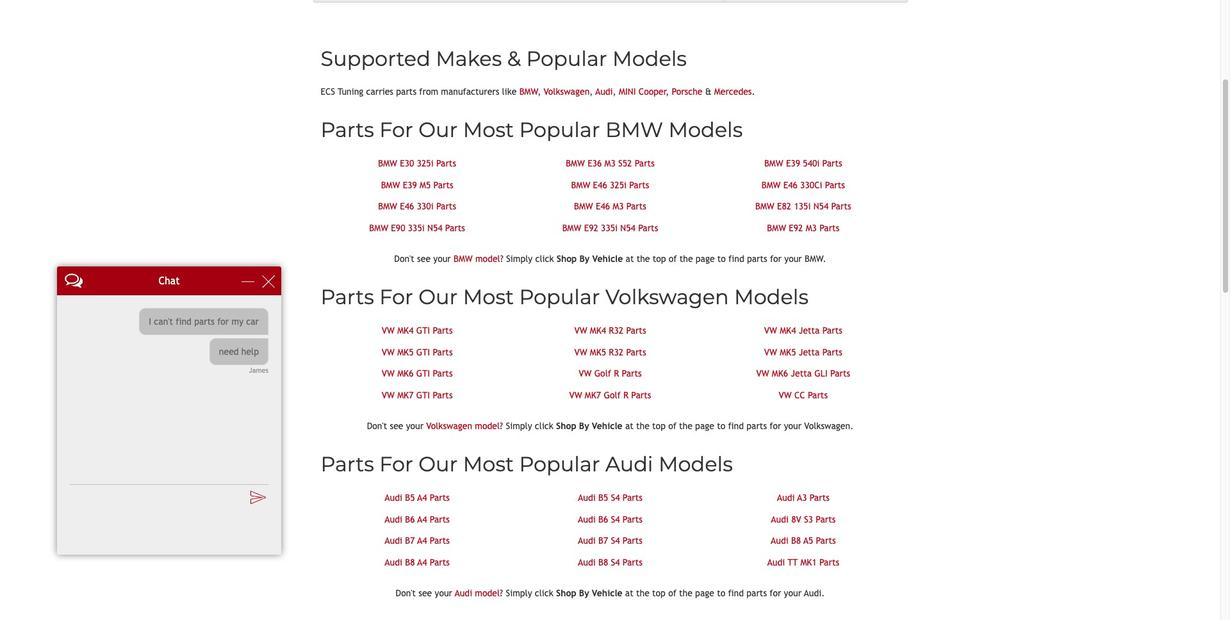 Task type: describe. For each thing, give the bounding box(es) containing it.
models for bmw
[[669, 117, 743, 142]]

audi b5 s4 parts link
[[578, 493, 643, 503]]

see for don't see your volkswagen model ? simply click shop by vehicle at the top of the page to find parts for your volkswagen.
[[390, 421, 403, 431]]

vw for vw golf r parts
[[579, 368, 592, 379]]

n54 for e82
[[814, 201, 829, 211]]

models for audi
[[659, 452, 733, 477]]

bmw e46 330i parts
[[378, 201, 456, 211]]

model for volkswagen model
[[475, 421, 500, 431]]

vw for vw mk5 r32 parts
[[574, 347, 587, 357]]

vw mk4 r32 parts link
[[574, 326, 646, 336]]

bmw e90 335i n54 parts link
[[369, 223, 465, 233]]

bmw for bmw e46 330i parts
[[378, 201, 397, 211]]

audi link
[[595, 87, 613, 97]]

jetta for mk4
[[799, 326, 820, 336]]

s4 for b5
[[611, 493, 620, 503]]

m5
[[420, 180, 431, 190]]

vw for vw mk6 gti parts
[[382, 368, 395, 379]]

bmw e90 335i n54 parts
[[369, 223, 465, 233]]

model for audi model
[[475, 588, 500, 599]]

mini cooper link
[[619, 87, 667, 97]]

b7 for a4
[[405, 536, 415, 546]]

a3
[[797, 493, 807, 503]]

vw mk5 gti parts
[[382, 347, 453, 357]]

top for at the top of the page to find parts for your volkswagen.
[[652, 421, 666, 431]]

vw mk7 golf r parts
[[569, 390, 651, 400]]

don't for don't see your volkswagen model ? simply click shop by vehicle at the top of the page to find parts for your volkswagen.
[[367, 421, 387, 431]]

bmw e46 m3 parts
[[574, 201, 647, 211]]

cc
[[795, 390, 805, 400]]

bmw e30 325i parts
[[378, 158, 456, 169]]

vw mk5 jetta parts link
[[764, 347, 843, 357]]

bmw for bmw e82 135i n54 parts
[[756, 201, 775, 211]]

audi b7 a4 parts
[[385, 536, 450, 546]]

bmw e82 135i n54 parts
[[756, 201, 851, 211]]

vehicle for at the top of the page to find parts for your audi.
[[592, 588, 623, 599]]

b8 for a4
[[405, 557, 415, 567]]

parts for our most popular bmw models
[[321, 117, 743, 142]]

supported
[[321, 46, 431, 71]]

from
[[419, 87, 438, 97]]

ecs
[[321, 87, 335, 97]]

mk6 for jetta
[[772, 368, 788, 379]]

bmw e30 325i parts link
[[378, 158, 456, 169]]

page for at the top of the page to find parts for your bmw.
[[696, 254, 715, 264]]

vw for vw cc parts
[[779, 390, 792, 400]]

vw mk5 r32 parts
[[574, 347, 646, 357]]

bmw e46 330i parts link
[[378, 201, 456, 211]]

to for bmw.
[[718, 254, 726, 264]]

a4 for b8
[[417, 557, 427, 567]]

carries
[[366, 87, 393, 97]]

bmw for bmw e30 325i parts
[[378, 158, 397, 169]]

audi b5 s4 parts
[[578, 493, 643, 503]]

s4 for b6
[[611, 514, 620, 525]]

volkswagen model link
[[426, 421, 500, 431]]

mk6 for gti
[[397, 368, 414, 379]]

popular up volkswagen "link"
[[526, 46, 607, 71]]

audi for audi b8 a5 parts
[[771, 536, 789, 546]]

audi for audi b7 a4 parts
[[385, 536, 402, 546]]

m3 for e36
[[605, 158, 616, 169]]

vw mk4 jetta parts link
[[764, 326, 843, 336]]

our for parts for our most popular volkswagen models
[[419, 285, 458, 310]]

2 , from the left
[[590, 87, 593, 97]]

audi b7 s4 parts
[[578, 536, 643, 546]]

audi b7 s4 parts link
[[578, 536, 643, 546]]

mk4 for jetta
[[780, 326, 796, 336]]

audi for audi b8 s4 parts
[[578, 557, 596, 567]]

most for audi
[[463, 452, 514, 477]]

audi tt mk1 parts link
[[767, 557, 840, 567]]

mk4 for r32
[[590, 326, 606, 336]]

don't for don't see your audi model ? simply click shop by vehicle at the top of the page to find parts for your audi.
[[396, 588, 416, 599]]

audi for audi b6 a4 parts
[[385, 514, 402, 525]]

e92 for 335i
[[584, 223, 598, 233]]

gli
[[815, 368, 828, 379]]

volkswagen link
[[544, 87, 590, 97]]

your left audi model link
[[435, 588, 452, 599]]

bmw up "s52"
[[606, 117, 663, 142]]

bmw for bmw e92 m3 parts
[[767, 223, 786, 233]]

page for at the top of the page to find parts for your audi.
[[695, 588, 714, 599]]

your left bmw.
[[785, 254, 802, 264]]

s4 for b7
[[611, 536, 620, 546]]

335i for e92
[[601, 223, 618, 233]]

mk1
[[801, 557, 817, 567]]

1 horizontal spatial &
[[705, 87, 712, 97]]

3 , from the left
[[613, 87, 616, 97]]

vw golf r parts
[[579, 368, 642, 379]]

mk5 for jetta
[[780, 347, 796, 357]]

bmw e39 540i parts
[[764, 158, 842, 169]]

find for bmw.
[[729, 254, 744, 264]]

m3 for e46
[[613, 201, 624, 211]]

see for don't see your audi model ? simply click shop by vehicle at the top of the page to find parts for your audi.
[[419, 588, 432, 599]]

parts for our most popular audi models
[[321, 452, 733, 477]]

bmw e92 m3 parts link
[[767, 223, 840, 233]]

audi b5 a4 parts link
[[385, 493, 450, 503]]

find for audi.
[[728, 588, 744, 599]]

e92 for m3
[[789, 223, 803, 233]]

at for at the top of the page to find parts for your volkswagen.
[[625, 421, 634, 431]]

audi for audi a3 parts
[[777, 493, 795, 503]]

tt
[[788, 557, 798, 567]]

b8 for s4
[[599, 557, 608, 567]]

gti for mk7
[[416, 390, 430, 400]]

bmw right like
[[519, 87, 538, 97]]

mercedes
[[714, 87, 752, 97]]

bmw for bmw e39 540i parts
[[764, 158, 784, 169]]

volkswagen.
[[804, 421, 854, 431]]

find for volkswagen.
[[728, 421, 744, 431]]

mk5 for gti
[[397, 347, 414, 357]]

tuning
[[338, 87, 364, 97]]

audi b8 s4 parts
[[578, 557, 643, 567]]

audi b8 a5 parts link
[[771, 536, 836, 546]]

1 vertical spatial golf
[[604, 390, 621, 400]]

to for audi.
[[717, 588, 726, 599]]

audi 8v s3 parts
[[771, 514, 836, 525]]

bmw for bmw e46 325i parts
[[571, 180, 590, 190]]

cooper
[[639, 87, 667, 97]]

by for at the top of the page to find parts for your volkswagen.
[[579, 421, 589, 431]]

gti for mk5
[[416, 347, 430, 357]]

don't see your volkswagen model ? simply click shop by vehicle at the top of the page to find parts for your volkswagen.
[[367, 421, 854, 431]]

8v
[[792, 514, 801, 525]]

330ci
[[800, 180, 823, 190]]

bmw model link
[[454, 254, 500, 264]]

audi b6 s4 parts link
[[578, 514, 643, 525]]

vw cc parts
[[779, 390, 828, 400]]

audi for audi b5 s4 parts
[[578, 493, 596, 503]]

vw for vw mk4 gti parts
[[382, 326, 395, 336]]

audi for audi b8 a4 parts
[[385, 557, 402, 567]]

to for volkswagen.
[[717, 421, 726, 431]]

for for volkswagen.
[[770, 421, 781, 431]]

manufacturers
[[441, 87, 499, 97]]

don't see your audi model ? simply click shop by vehicle at the top of the page to find parts for your audi.
[[396, 588, 825, 599]]

bmw e46 325i parts link
[[571, 180, 649, 190]]

for for bmw.
[[770, 254, 782, 264]]

audi b5 a4 parts
[[385, 493, 450, 503]]

top for at the top of the page to find parts for your bmw.
[[653, 254, 666, 264]]

bmw down bmw e90 335i n54 parts link
[[454, 254, 473, 264]]

e30
[[400, 158, 414, 169]]

audi b7 a4 parts link
[[385, 536, 450, 546]]

a5
[[804, 536, 813, 546]]

0 vertical spatial r
[[614, 368, 619, 379]]

bmw e46 m3 parts link
[[574, 201, 647, 211]]

porsche
[[672, 87, 703, 97]]

540i
[[803, 158, 820, 169]]

your left bmw model link
[[433, 254, 451, 264]]

audi for audi b6 s4 parts
[[578, 514, 596, 525]]

vw mk6 jetta gli parts link
[[756, 368, 850, 379]]

r32 for mk4
[[609, 326, 624, 336]]

.
[[752, 87, 755, 97]]

mk5 for r32
[[590, 347, 606, 357]]

vw mk7 gti parts link
[[382, 390, 453, 400]]

bmw for bmw e39 m5 parts
[[381, 180, 400, 190]]

vw mk4 gti parts
[[382, 326, 453, 336]]

parts for our most popular volkswagen models
[[321, 285, 809, 310]]

shop for at the top of the page to find parts for your audi.
[[556, 588, 576, 599]]

audi b6 a4 parts link
[[385, 514, 450, 525]]

1 , from the left
[[538, 87, 541, 97]]

1 horizontal spatial volkswagen
[[544, 87, 590, 97]]

audi for audi b5 a4 parts
[[385, 493, 402, 503]]

mercedes link
[[714, 87, 752, 97]]

bmw e36 m3 s52 parts
[[566, 158, 655, 169]]

bmw e46 325i parts
[[571, 180, 649, 190]]

e39 for m5
[[403, 180, 417, 190]]

popular for bmw
[[519, 117, 600, 142]]

audi b8 a5 parts
[[771, 536, 836, 546]]

audi b8 a4 parts
[[385, 557, 450, 567]]

e39 for 540i
[[786, 158, 800, 169]]

our for parts for our most popular audi models
[[419, 452, 458, 477]]

jetta for mk6
[[791, 368, 812, 379]]

vw for vw mk7 gti parts
[[382, 390, 395, 400]]

bmw e36 m3 s52 parts link
[[566, 158, 655, 169]]

e36
[[588, 158, 602, 169]]



Task type: locate. For each thing, give the bounding box(es) containing it.
1 horizontal spatial mk6
[[772, 368, 788, 379]]

of for at the top of the page to find parts for your audi.
[[668, 588, 677, 599]]

1 vertical spatial of
[[668, 421, 677, 431]]

1 horizontal spatial b8
[[599, 557, 608, 567]]

?
[[500, 254, 504, 264], [500, 421, 503, 431], [500, 588, 503, 599]]

2 of from the top
[[668, 421, 677, 431]]

3 our from the top
[[419, 452, 458, 477]]

e39 left 'm5'
[[403, 180, 417, 190]]

& right porsche link
[[705, 87, 712, 97]]

vw mk6 gti parts
[[382, 368, 453, 379]]

, left 'audi' link at the left of page
[[590, 87, 593, 97]]

vw down vw golf r parts link on the bottom of page
[[569, 390, 582, 400]]

mk7 for gti
[[397, 390, 414, 400]]

bmw up bmw e46 330ci parts
[[764, 158, 784, 169]]

s4 up "audi b8 s4 parts" link
[[611, 536, 620, 546]]

0 vertical spatial 325i
[[417, 158, 434, 169]]

1 vertical spatial for
[[770, 421, 781, 431]]

mini
[[619, 87, 636, 97]]

audi for audi tt mk1 parts
[[767, 557, 785, 567]]

don't down e90
[[394, 254, 415, 264]]

mk4 up vw mk5 r32 parts on the bottom of page
[[590, 326, 606, 336]]

2 a4 from the top
[[417, 514, 427, 525]]

vehicle down bmw e92 335i n54 parts
[[592, 254, 623, 264]]

m3 down "bmw e82 135i n54 parts" link
[[806, 223, 817, 233]]

1 vertical spatial r
[[623, 390, 629, 400]]

bmw up e90
[[378, 201, 397, 211]]

0 horizontal spatial e39
[[403, 180, 417, 190]]

most down bmw model link
[[463, 285, 514, 310]]

1 b7 from the left
[[405, 536, 415, 546]]

2 vertical spatial model
[[475, 588, 500, 599]]

see for don't see your bmw model ? simply click shop by vehicle at the top of the page to find parts for your bmw.
[[417, 254, 431, 264]]

the
[[637, 254, 650, 264], [680, 254, 693, 264], [636, 421, 650, 431], [679, 421, 693, 431], [636, 588, 650, 599], [679, 588, 693, 599]]

0 vertical spatial simply
[[506, 254, 533, 264]]

2 horizontal spatial mk5
[[780, 347, 796, 357]]

b6 up audi b7 a4 parts "link"
[[405, 514, 415, 525]]

e46 left the 330ci
[[784, 180, 798, 190]]

1 vertical spatial &
[[705, 87, 712, 97]]

b5
[[405, 493, 415, 503], [599, 493, 608, 503]]

1 horizontal spatial e39
[[786, 158, 800, 169]]

2 vertical spatial find
[[728, 588, 744, 599]]

a4
[[417, 493, 427, 503], [417, 514, 427, 525], [417, 536, 427, 546], [417, 557, 427, 567]]

for up vw mk4 gti parts link
[[379, 285, 413, 310]]

vw up vw mk5 gti parts
[[382, 326, 395, 336]]

parts for don't see your volkswagen model ? simply click shop by vehicle at the top of the page to find parts for your volkswagen.
[[747, 421, 767, 431]]

e39
[[786, 158, 800, 169], [403, 180, 417, 190]]

volkswagen
[[544, 87, 590, 97], [606, 285, 729, 310], [426, 421, 472, 431]]

e46 down bmw e46 325i parts
[[596, 201, 610, 211]]

parts
[[396, 87, 417, 97], [747, 254, 768, 264], [747, 421, 767, 431], [747, 588, 767, 599]]

of for at the top of the page to find parts for your volkswagen.
[[668, 421, 677, 431]]

s4 down audi b7 s4 parts
[[611, 557, 620, 567]]

top for at the top of the page to find parts for your audi.
[[652, 588, 666, 599]]

135i
[[794, 201, 811, 211]]

1 to from the top
[[718, 254, 726, 264]]

vw mk7 gti parts
[[382, 390, 453, 400]]

, left volkswagen "link"
[[538, 87, 541, 97]]

1 most from the top
[[463, 117, 514, 142]]

popular up audi b5 s4 parts
[[519, 452, 600, 477]]

2 horizontal spatial volkswagen
[[606, 285, 729, 310]]

your down cc at the right bottom of page
[[784, 421, 802, 431]]

vw mk4 gti parts link
[[382, 326, 453, 336]]

0 horizontal spatial 325i
[[417, 158, 434, 169]]

audi.
[[804, 588, 825, 599]]

page
[[696, 254, 715, 264], [695, 421, 714, 431], [695, 588, 714, 599]]

3 top from the top
[[652, 588, 666, 599]]

audi model link
[[455, 588, 500, 599]]

1 s4 from the top
[[611, 493, 620, 503]]

don't see your bmw model ? simply click shop by vehicle at the top of the page to find parts for your bmw.
[[394, 254, 826, 264]]

1 vertical spatial don't
[[367, 421, 387, 431]]

2 vertical spatial volkswagen
[[426, 421, 472, 431]]

audi for audi 8v s3 parts
[[771, 514, 789, 525]]

3 for from the top
[[770, 588, 781, 599]]

mk7 down vw golf r parts link on the bottom of page
[[585, 390, 601, 400]]

2 vertical spatial see
[[419, 588, 432, 599]]

2 335i from the left
[[601, 223, 618, 233]]

0 vertical spatial find
[[729, 254, 744, 264]]

parts
[[321, 117, 374, 142], [436, 158, 456, 169], [635, 158, 655, 169], [823, 158, 842, 169], [434, 180, 453, 190], [629, 180, 649, 190], [825, 180, 845, 190], [436, 201, 456, 211], [627, 201, 647, 211], [831, 201, 851, 211], [445, 223, 465, 233], [638, 223, 658, 233], [820, 223, 840, 233], [321, 285, 374, 310], [433, 326, 453, 336], [626, 326, 646, 336], [823, 326, 843, 336], [433, 347, 453, 357], [626, 347, 646, 357], [823, 347, 843, 357], [433, 368, 453, 379], [622, 368, 642, 379], [831, 368, 850, 379], [433, 390, 453, 400], [631, 390, 651, 400], [808, 390, 828, 400], [321, 452, 374, 477], [430, 493, 450, 503], [623, 493, 643, 503], [810, 493, 830, 503], [430, 514, 450, 525], [623, 514, 643, 525], [816, 514, 836, 525], [430, 536, 450, 546], [623, 536, 643, 546], [816, 536, 836, 546], [430, 557, 450, 567], [623, 557, 643, 567], [820, 557, 840, 567]]

n54 down 330i
[[427, 223, 443, 233]]

see
[[417, 254, 431, 264], [390, 421, 403, 431], [419, 588, 432, 599]]

1 for from the top
[[770, 254, 782, 264]]

3 a4 from the top
[[417, 536, 427, 546]]

b7
[[405, 536, 415, 546], [599, 536, 608, 546]]

0 vertical spatial don't
[[394, 254, 415, 264]]

s52
[[618, 158, 632, 169]]

2 s4 from the top
[[611, 514, 620, 525]]

2 horizontal spatial mk4
[[780, 326, 796, 336]]

0 vertical spatial for
[[770, 254, 782, 264]]

0 vertical spatial model
[[475, 254, 500, 264]]

don't for don't see your bmw model ? simply click shop by vehicle at the top of the page to find parts for your bmw.
[[394, 254, 415, 264]]

0 horizontal spatial b6
[[405, 514, 415, 525]]

3 gti from the top
[[416, 368, 430, 379]]

mk7 for golf
[[585, 390, 601, 400]]

simply for bmw model
[[506, 254, 533, 264]]

bmw down bmw e46 325i parts
[[574, 201, 593, 211]]

1 vertical spatial shop
[[556, 421, 577, 431]]

vw for vw mk6 jetta gli parts
[[756, 368, 769, 379]]

jetta left gli
[[791, 368, 812, 379]]

3 ? from the top
[[500, 588, 503, 599]]

1 vertical spatial click
[[535, 421, 554, 431]]

mk6 down vw mk5 jetta parts link
[[772, 368, 788, 379]]

1 vertical spatial for
[[379, 285, 413, 310]]

for up e30
[[379, 117, 413, 142]]

s4 down audi b5 s4 parts link on the bottom
[[611, 514, 620, 525]]

335i for e90
[[408, 223, 425, 233]]

2 r32 from the top
[[609, 347, 624, 357]]

2 top from the top
[[652, 421, 666, 431]]

r
[[614, 368, 619, 379], [623, 390, 629, 400]]

n54 right 135i
[[814, 201, 829, 211]]

b6
[[405, 514, 415, 525], [599, 514, 608, 525]]

vehicle for at the top of the page to find parts for your volkswagen.
[[592, 421, 623, 431]]

0 vertical spatial vehicle
[[592, 254, 623, 264]]

2 vertical spatial top
[[652, 588, 666, 599]]

audi b6 a4 parts
[[385, 514, 450, 525]]

for down vw cc parts link
[[770, 421, 781, 431]]

porsche link
[[672, 87, 703, 97]]

b8 for a5
[[791, 536, 801, 546]]

1 vertical spatial by
[[579, 421, 589, 431]]

e92 down bmw e46 m3 parts link
[[584, 223, 598, 233]]

1 shop from the top
[[557, 254, 577, 264]]

at down bmw e92 335i n54 parts
[[626, 254, 634, 264]]

2 vertical spatial for
[[770, 588, 781, 599]]

0 horizontal spatial e92
[[584, 223, 598, 233]]

b5 for a4
[[405, 493, 415, 503]]

1 horizontal spatial b5
[[599, 493, 608, 503]]

your left audi.
[[784, 588, 802, 599]]

1 a4 from the top
[[417, 493, 427, 503]]

2 mk4 from the left
[[590, 326, 606, 336]]

2 b6 from the left
[[599, 514, 608, 525]]

vw
[[382, 326, 395, 336], [574, 326, 587, 336], [764, 326, 777, 336], [382, 347, 395, 357], [574, 347, 587, 357], [764, 347, 777, 357], [382, 368, 395, 379], [579, 368, 592, 379], [756, 368, 769, 379], [382, 390, 395, 400], [569, 390, 582, 400], [779, 390, 792, 400]]

0 horizontal spatial mk7
[[397, 390, 414, 400]]

r32 down vw mk4 r32 parts
[[609, 347, 624, 357]]

s4 for b8
[[611, 557, 620, 567]]

0 vertical spatial at
[[626, 254, 634, 264]]

our down from
[[419, 117, 458, 142]]

3 page from the top
[[695, 588, 714, 599]]

b5 for s4
[[599, 493, 608, 503]]

for up audi b5 a4 parts
[[379, 452, 413, 477]]

jetta down vw mk4 jetta parts
[[799, 347, 820, 357]]

bmw
[[519, 87, 538, 97], [606, 117, 663, 142], [378, 158, 397, 169], [566, 158, 585, 169], [764, 158, 784, 169], [381, 180, 400, 190], [571, 180, 590, 190], [762, 180, 781, 190], [378, 201, 397, 211], [574, 201, 593, 211], [756, 201, 775, 211], [369, 223, 388, 233], [562, 223, 582, 233], [767, 223, 786, 233], [454, 254, 473, 264]]

vw down vw mk5 gti parts
[[382, 368, 395, 379]]

1 vertical spatial simply
[[506, 421, 532, 431]]

b8 left a5 in the bottom right of the page
[[791, 536, 801, 546]]

e92
[[584, 223, 598, 233], [789, 223, 803, 233]]

0 vertical spatial top
[[653, 254, 666, 264]]

by for at the top of the page to find parts for your audi.
[[579, 588, 589, 599]]

2 vertical spatial for
[[379, 452, 413, 477]]

2 gti from the top
[[416, 347, 430, 357]]

at for at the top of the page to find parts for your bmw.
[[626, 254, 634, 264]]

to
[[718, 254, 726, 264], [717, 421, 726, 431], [717, 588, 726, 599]]

gti for mk6
[[416, 368, 430, 379]]

b5 up audi b6 s4 parts
[[599, 493, 608, 503]]

ecs tuning carries parts from manufacturers like bmw , volkswagen , audi , mini cooper , porsche & mercedes .
[[321, 87, 755, 97]]

vw down vw mk6 gti parts link
[[382, 390, 395, 400]]

e46 for m3
[[596, 201, 610, 211]]

1 vertical spatial page
[[695, 421, 714, 431]]

golf up vw mk7 golf r parts link
[[594, 368, 611, 379]]

bmw down bmw e46 m3 parts link
[[562, 223, 582, 233]]

vw for vw mk5 gti parts
[[382, 347, 395, 357]]

click for bmw model
[[535, 254, 554, 264]]

0 horizontal spatial mk6
[[397, 368, 414, 379]]

2 b5 from the left
[[599, 493, 608, 503]]

2 vertical spatial simply
[[506, 588, 532, 599]]

0 vertical spatial m3
[[605, 158, 616, 169]]

m3 left "s52"
[[605, 158, 616, 169]]

2 vertical spatial vehicle
[[592, 588, 623, 599]]

2 vertical spatial to
[[717, 588, 726, 599]]

1 top from the top
[[653, 254, 666, 264]]

for for parts for our most popular audi models
[[379, 452, 413, 477]]

2 shop from the top
[[556, 421, 577, 431]]

vw up vw mk6 gti parts
[[382, 347, 395, 357]]

1 vertical spatial find
[[728, 421, 744, 431]]

bmw e39 m5 parts
[[381, 180, 453, 190]]

vw up vw mk7 golf r parts link
[[579, 368, 592, 379]]

most down volkswagen model link on the bottom left of page
[[463, 452, 514, 477]]

vw mk5 gti parts link
[[382, 347, 453, 357]]

r down vw mk5 r32 parts on the bottom of page
[[614, 368, 619, 379]]

0 vertical spatial shop
[[557, 254, 577, 264]]

1 horizontal spatial r
[[623, 390, 629, 400]]

1 mk6 from the left
[[397, 368, 414, 379]]

1 horizontal spatial mk4
[[590, 326, 606, 336]]

vw for vw mk4 jetta parts
[[764, 326, 777, 336]]

1 335i from the left
[[408, 223, 425, 233]]

a4 up audi b7 a4 parts "link"
[[417, 514, 427, 525]]

vehicle down "audi b8 s4 parts" link
[[592, 588, 623, 599]]

vw for vw mk4 r32 parts
[[574, 326, 587, 336]]

2 for from the top
[[770, 421, 781, 431]]

supported makes & popular models
[[321, 46, 687, 71]]

2 vertical spatial by
[[579, 588, 589, 599]]

1 vertical spatial top
[[652, 421, 666, 431]]

0 vertical spatial click
[[535, 254, 554, 264]]

by down vw mk7 golf r parts link
[[579, 421, 589, 431]]

b6 down audi b5 s4 parts link on the bottom
[[599, 514, 608, 525]]

click for volkswagen model
[[535, 421, 554, 431]]

2 most from the top
[[463, 285, 514, 310]]

golf down vw golf r parts link on the bottom of page
[[604, 390, 621, 400]]

bmw e82 135i n54 parts link
[[756, 201, 851, 211]]

1 vertical spatial our
[[419, 285, 458, 310]]

325i
[[417, 158, 434, 169], [610, 180, 627, 190]]

0 vertical spatial e39
[[786, 158, 800, 169]]

1 horizontal spatial mk5
[[590, 347, 606, 357]]

2 mk5 from the left
[[590, 347, 606, 357]]

0 vertical spatial by
[[580, 254, 590, 264]]

2 vertical spatial our
[[419, 452, 458, 477]]

0 vertical spatial volkswagen
[[544, 87, 590, 97]]

3 of from the top
[[668, 588, 677, 599]]

for for audi.
[[770, 588, 781, 599]]

model for bmw model
[[475, 254, 500, 264]]

1 vertical spatial m3
[[613, 201, 624, 211]]

3 to from the top
[[717, 588, 726, 599]]

2 for from the top
[[379, 285, 413, 310]]

m3 for e92
[[806, 223, 817, 233]]

2 vertical spatial of
[[668, 588, 677, 599]]

0 vertical spatial most
[[463, 117, 514, 142]]

like
[[502, 87, 517, 97]]

vw up vw mk6 jetta gli parts "link"
[[764, 347, 777, 357]]

click for audi model
[[535, 588, 554, 599]]

1 horizontal spatial 335i
[[601, 223, 618, 233]]

most down manufacturers
[[463, 117, 514, 142]]

1 mk4 from the left
[[397, 326, 414, 336]]

mk5 up vw golf r parts link on the bottom of page
[[590, 347, 606, 357]]

2 vertical spatial at
[[625, 588, 634, 599]]

1 r32 from the top
[[609, 326, 624, 336]]

, left mini on the right top
[[613, 87, 616, 97]]

e82
[[777, 201, 792, 211]]

jetta up vw mk5 jetta parts link
[[799, 326, 820, 336]]

0 horizontal spatial b8
[[405, 557, 415, 567]]

1 horizontal spatial 325i
[[610, 180, 627, 190]]

gti up vw mk5 gti parts
[[416, 326, 430, 336]]

1 horizontal spatial b6
[[599, 514, 608, 525]]

e46 for 325i
[[593, 180, 607, 190]]

vw mk4 jetta parts
[[764, 326, 843, 336]]

mk7 down vw mk6 gti parts link
[[397, 390, 414, 400]]

0 horizontal spatial mk4
[[397, 326, 414, 336]]

b8 down audi b7 s4 parts
[[599, 557, 608, 567]]

0 vertical spatial for
[[379, 117, 413, 142]]

bmw e92 335i n54 parts link
[[562, 223, 658, 233]]

mk4 for gti
[[397, 326, 414, 336]]

popular for audi
[[519, 452, 600, 477]]

your down vw mk7 gti parts link
[[406, 421, 424, 431]]

bmw left e82
[[756, 201, 775, 211]]

vw up vw golf r parts link on the bottom of page
[[574, 347, 587, 357]]

bmw link
[[519, 87, 538, 97]]

n54 down bmw e46 m3 parts link
[[621, 223, 636, 233]]

a4 down audi b7 a4 parts "link"
[[417, 557, 427, 567]]

simply up parts for our most popular audi models at the bottom
[[506, 421, 532, 431]]

2 vertical spatial jetta
[[791, 368, 812, 379]]

shop for at the top of the page to find parts for your volkswagen.
[[556, 421, 577, 431]]

for for parts for our most popular volkswagen models
[[379, 285, 413, 310]]

n54 for e90
[[427, 223, 443, 233]]

1 vertical spatial most
[[463, 285, 514, 310]]

don't
[[394, 254, 415, 264], [367, 421, 387, 431], [396, 588, 416, 599]]

audi a3 parts link
[[777, 493, 830, 503]]

vw mk5 r32 parts link
[[574, 347, 646, 357]]

0 vertical spatial r32
[[609, 326, 624, 336]]

of
[[669, 254, 677, 264], [668, 421, 677, 431], [668, 588, 677, 599]]

2 ? from the top
[[500, 421, 503, 431]]

2 mk6 from the left
[[772, 368, 788, 379]]

bmw e46 330ci parts
[[762, 180, 845, 190]]

1 of from the top
[[669, 254, 677, 264]]

0 horizontal spatial &
[[507, 46, 521, 71]]

2 b7 from the left
[[599, 536, 608, 546]]

1 vertical spatial to
[[717, 421, 726, 431]]

0 vertical spatial page
[[696, 254, 715, 264]]

golf
[[594, 368, 611, 379], [604, 390, 621, 400]]

gti
[[416, 326, 430, 336], [416, 347, 430, 357], [416, 368, 430, 379], [416, 390, 430, 400]]

1 our from the top
[[419, 117, 458, 142]]

3 most from the top
[[463, 452, 514, 477]]

1 b5 from the left
[[405, 493, 415, 503]]

bmw e46 330ci parts link
[[762, 180, 845, 190]]

bmw left e90
[[369, 223, 388, 233]]

0 vertical spatial golf
[[594, 368, 611, 379]]

don't down "audi b8 a4 parts" link at the bottom
[[396, 588, 416, 599]]

our
[[419, 117, 458, 142], [419, 285, 458, 310], [419, 452, 458, 477]]

shop for at the top of the page to find parts for your bmw.
[[557, 254, 577, 264]]

1 e92 from the left
[[584, 223, 598, 233]]

2 vertical spatial click
[[535, 588, 554, 599]]

bmw down e36
[[571, 180, 590, 190]]

a4 up "audi b6 a4 parts" link
[[417, 493, 427, 503]]

1 page from the top
[[696, 254, 715, 264]]

mk6 down vw mk5 gti parts
[[397, 368, 414, 379]]

see down bmw e90 335i n54 parts
[[417, 254, 431, 264]]

2 e92 from the left
[[789, 223, 803, 233]]

1 vertical spatial e39
[[403, 180, 417, 190]]

2 vertical spatial m3
[[806, 223, 817, 233]]

e90
[[391, 223, 405, 233]]

r32 for mk5
[[609, 347, 624, 357]]

makes
[[436, 46, 502, 71]]

models for volkswagen
[[734, 285, 809, 310]]

bmw e92 335i n54 parts
[[562, 223, 658, 233]]

335i
[[408, 223, 425, 233], [601, 223, 618, 233]]

vw for vw mk5 jetta parts
[[764, 347, 777, 357]]

1 vertical spatial vehicle
[[592, 421, 623, 431]]

a4 for b6
[[417, 514, 427, 525]]

b6 for s4
[[599, 514, 608, 525]]

0 vertical spatial ?
[[500, 254, 504, 264]]

4 s4 from the top
[[611, 557, 620, 567]]

see down vw mk7 gti parts link
[[390, 421, 403, 431]]

3 mk4 from the left
[[780, 326, 796, 336]]

audi b8 a4 parts link
[[385, 557, 450, 567]]

popular for volkswagen
[[519, 285, 600, 310]]

vw up vw mk5 r32 parts link
[[574, 326, 587, 336]]

3 mk5 from the left
[[780, 347, 796, 357]]

1 mk7 from the left
[[397, 390, 414, 400]]

e46
[[593, 180, 607, 190], [784, 180, 798, 190], [400, 201, 414, 211], [596, 201, 610, 211]]

gti for mk4
[[416, 326, 430, 336]]

2 vertical spatial most
[[463, 452, 514, 477]]

simply for volkswagen model
[[506, 421, 532, 431]]

e46 left 330i
[[400, 201, 414, 211]]

? for audi model
[[500, 588, 503, 599]]

3 s4 from the top
[[611, 536, 620, 546]]

popular up vw mk4 r32 parts
[[519, 285, 600, 310]]

1 gti from the top
[[416, 326, 430, 336]]

b5 up "audi b6 a4 parts" link
[[405, 493, 415, 503]]

1 for from the top
[[379, 117, 413, 142]]

bmw e39 m5 parts link
[[381, 180, 453, 190]]

parts for don't see your audi model ? simply click shop by vehicle at the top of the page to find parts for your audi.
[[747, 588, 767, 599]]

most for volkswagen
[[463, 285, 514, 310]]

0 horizontal spatial mk5
[[397, 347, 414, 357]]

2 mk7 from the left
[[585, 390, 601, 400]]

gti up vw mk6 gti parts
[[416, 347, 430, 357]]

popular down volkswagen "link"
[[519, 117, 600, 142]]

bmw left e30
[[378, 158, 397, 169]]

325i right e30
[[417, 158, 434, 169]]

vw mk6 jetta gli parts
[[756, 368, 850, 379]]

gti down vw mk6 gti parts link
[[416, 390, 430, 400]]

3 shop from the top
[[556, 588, 576, 599]]

0 horizontal spatial 335i
[[408, 223, 425, 233]]

vw mk4 r32 parts
[[574, 326, 646, 336]]

1 vertical spatial r32
[[609, 347, 624, 357]]

2 vertical spatial ?
[[500, 588, 503, 599]]

see down audi b8 a4 parts
[[419, 588, 432, 599]]

models
[[613, 46, 687, 71], [669, 117, 743, 142], [734, 285, 809, 310], [659, 452, 733, 477]]

1 vertical spatial see
[[390, 421, 403, 431]]

n54 for e92
[[621, 223, 636, 233]]

don't down vw mk7 gti parts link
[[367, 421, 387, 431]]

most for bmw
[[463, 117, 514, 142]]

1 vertical spatial at
[[625, 421, 634, 431]]

1 horizontal spatial e92
[[789, 223, 803, 233]]

vehicle down vw mk7 golf r parts link
[[592, 421, 623, 431]]

bmw for bmw e92 335i n54 parts
[[562, 223, 582, 233]]

0 horizontal spatial n54
[[427, 223, 443, 233]]

0 vertical spatial to
[[718, 254, 726, 264]]

b6 for a4
[[405, 514, 415, 525]]

r down vw golf r parts link on the bottom of page
[[623, 390, 629, 400]]

vw cc parts link
[[779, 390, 828, 400]]

2 our from the top
[[419, 285, 458, 310]]

0 horizontal spatial b5
[[405, 493, 415, 503]]

4 gti from the top
[[416, 390, 430, 400]]

mk4 up vw mk5 jetta parts link
[[780, 326, 796, 336]]

simply for audi model
[[506, 588, 532, 599]]

2 vertical spatial page
[[695, 588, 714, 599]]

at down "audi b8 s4 parts" link
[[625, 588, 634, 599]]

jetta
[[799, 326, 820, 336], [799, 347, 820, 357], [791, 368, 812, 379]]

s4
[[611, 493, 620, 503], [611, 514, 620, 525], [611, 536, 620, 546], [611, 557, 620, 567]]

e46 for 330ci
[[784, 180, 798, 190]]

b7 for s4
[[599, 536, 608, 546]]

1 vertical spatial volkswagen
[[606, 285, 729, 310]]

0 vertical spatial see
[[417, 254, 431, 264]]

4 a4 from the top
[[417, 557, 427, 567]]

for for parts for our most popular bmw models
[[379, 117, 413, 142]]

1 horizontal spatial n54
[[621, 223, 636, 233]]

0 horizontal spatial b7
[[405, 536, 415, 546]]

0 horizontal spatial r
[[614, 368, 619, 379]]

0 vertical spatial of
[[669, 254, 677, 264]]

top
[[653, 254, 666, 264], [652, 421, 666, 431], [652, 588, 666, 599]]

find
[[729, 254, 744, 264], [728, 421, 744, 431], [728, 588, 744, 599]]

4 , from the left
[[667, 87, 669, 97]]

? for bmw model
[[500, 254, 504, 264]]

1 b6 from the left
[[405, 514, 415, 525]]

335i right e90
[[408, 223, 425, 233]]

vw mk6 gti parts link
[[382, 368, 453, 379]]

2 page from the top
[[695, 421, 714, 431]]

1 mk5 from the left
[[397, 347, 414, 357]]

3 for from the top
[[379, 452, 413, 477]]

bmw.
[[805, 254, 826, 264]]

2 to from the top
[[717, 421, 726, 431]]

bmw down e82
[[767, 223, 786, 233]]

model
[[475, 254, 500, 264], [475, 421, 500, 431], [475, 588, 500, 599]]

1 vertical spatial jetta
[[799, 347, 820, 357]]

simply right audi model link
[[506, 588, 532, 599]]

b7 up "audi b8 s4 parts" link
[[599, 536, 608, 546]]

vw left cc at the right bottom of page
[[779, 390, 792, 400]]

1 ? from the top
[[500, 254, 504, 264]]

? for volkswagen model
[[500, 421, 503, 431]]



Task type: vqa. For each thing, say whether or not it's contained in the screenshot.
Shop By Vehicle
no



